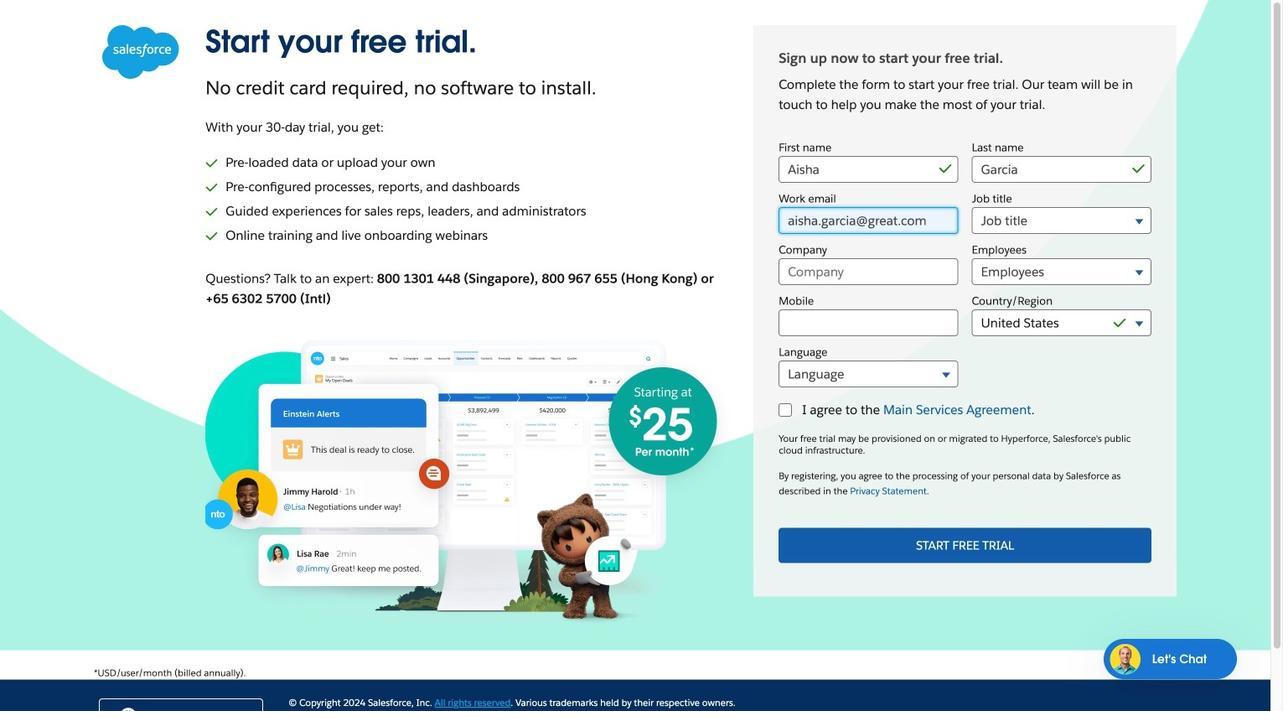 Task type: locate. For each thing, give the bounding box(es) containing it.
salesforce logo image
[[102, 25, 179, 79]]

None text field
[[779, 156, 959, 183]]

None text field
[[972, 156, 1152, 183]]

None telephone field
[[779, 310, 959, 336]]

None email field
[[779, 207, 959, 234]]

main content
[[0, 0, 1271, 680]]



Task type: describe. For each thing, give the bounding box(es) containing it.
Company text field
[[779, 258, 959, 285]]

starting at $25 per month* image
[[206, 326, 737, 625]]

sfdc icon globe image
[[120, 708, 137, 711]]



Task type: vqa. For each thing, say whether or not it's contained in the screenshot.
in
no



